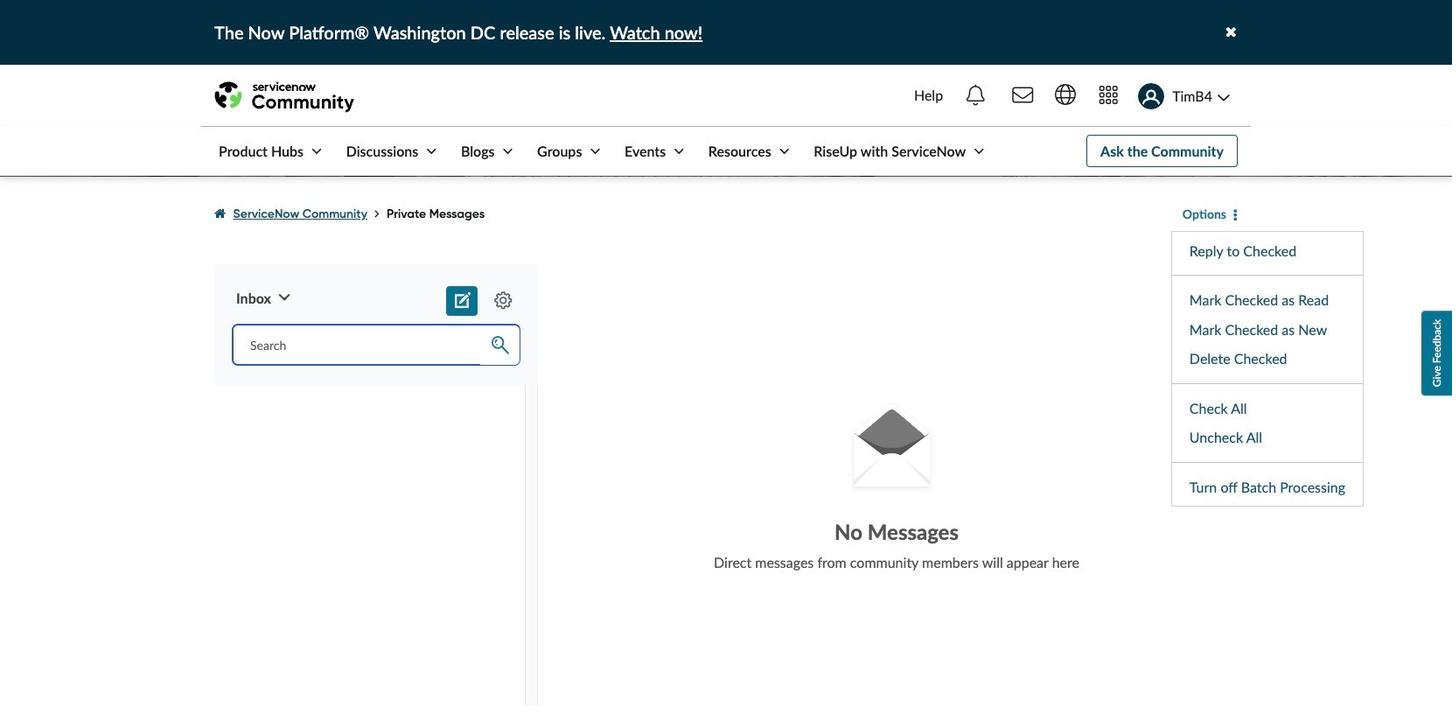 Task type: describe. For each thing, give the bounding box(es) containing it.
close image
[[1226, 25, 1237, 40]]

Search text field
[[232, 324, 521, 366]]

5 list item from the top
[[1173, 394, 1363, 423]]

language selector image
[[1055, 84, 1077, 105]]

7 list item from the top
[[1173, 472, 1363, 501]]

4 list item from the top
[[1173, 344, 1363, 373]]



Task type: vqa. For each thing, say whether or not it's contained in the screenshot.
change
no



Task type: locate. For each thing, give the bounding box(es) containing it.
menu bar
[[201, 127, 988, 175]]

2 list item from the top
[[1173, 286, 1363, 315]]

6 list item from the top
[[1173, 423, 1363, 452]]

list item
[[1173, 236, 1363, 266], [1173, 286, 1363, 315], [1173, 315, 1363, 344], [1173, 344, 1363, 373], [1173, 394, 1363, 423], [1173, 423, 1363, 452], [1173, 472, 1363, 501]]

1 list item from the top
[[1173, 236, 1363, 266]]

timb4 image
[[1139, 83, 1165, 109]]

list
[[214, 190, 1172, 238]]

dropdown menu items list
[[1172, 231, 1364, 507]]

3 list item from the top
[[1173, 315, 1363, 344]]



